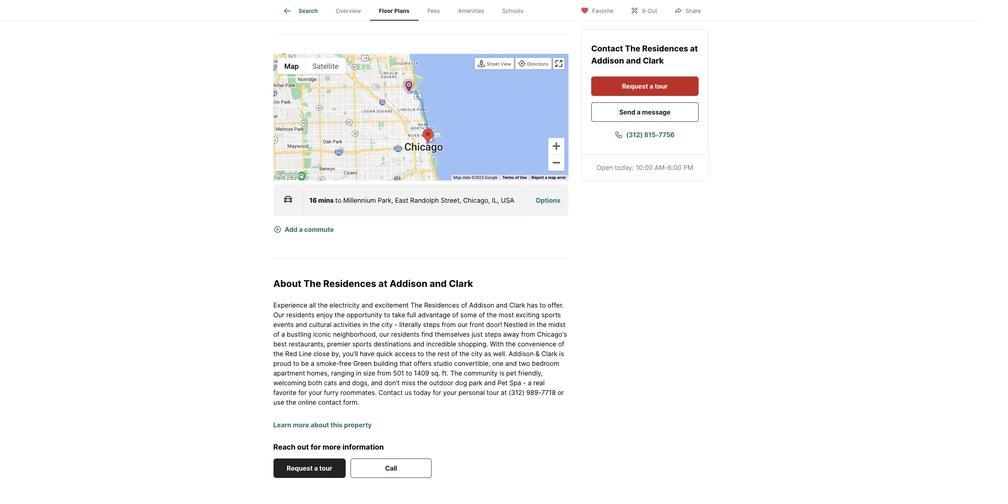 Task type: describe. For each thing, give the bounding box(es) containing it.
0 vertical spatial from
[[442, 321, 456, 329]]

cultural
[[309, 321, 332, 329]]

(312) 815-7756 button
[[591, 125, 699, 145]]

search
[[299, 7, 318, 14]]

literally
[[400, 321, 422, 329]]

roommates.
[[341, 389, 377, 397]]

with
[[490, 341, 504, 349]]

tour for request a tour button to the right
[[655, 82, 668, 90]]

0 vertical spatial contact
[[591, 44, 625, 54]]

(312) 815-7756 link
[[591, 125, 699, 145]]

the down favorite
[[286, 399, 296, 407]]

nestled
[[504, 321, 528, 329]]

schools tab
[[494, 1, 533, 21]]

0 horizontal spatial sports
[[353, 341, 372, 349]]

1 horizontal spatial request a tour button
[[591, 77, 699, 96]]

contact inside experience all the electricity and excitement the residences of addison and clark has to offer. our residents enjoy the opportunity to take full advantage of some of the most exciting sports events and cultural activities in the city - literally steps from our front door! nestled in the midst of a bustling iconic neighborhood, our residents find themselves just steps away from chicago's best restaurants, premier sports destinations and incredible shopping. with the convenience of the red line close by, you'll have quick access to the rest of the city as well. addison & clark is proud to be a smoke-free green building that offers studio convertible, one and two bedroom apartment homes, ranging in size from 501 to 1409 sq. ft. the community is pet friendly, welcoming both cats and dogs, and don't miss the outdoor dog park and pet spa - a real favorite for your furry roommates. contact us today for your personal tour at (312) 989-7718 or use the online contact form.
[[379, 389, 403, 397]]

map data ©2023 google
[[454, 176, 498, 180]]

0 horizontal spatial is
[[500, 370, 505, 378]]

2 horizontal spatial for
[[433, 389, 442, 397]]

the down away
[[506, 341, 516, 349]]

0 horizontal spatial residences
[[324, 279, 376, 290]]

of up front
[[479, 311, 485, 320]]

today
[[414, 389, 431, 397]]

0 horizontal spatial at
[[379, 279, 388, 290]]

mins
[[319, 197, 334, 205]]

0 vertical spatial request
[[622, 82, 648, 90]]

be
[[301, 360, 309, 368]]

1 vertical spatial steps
[[485, 331, 502, 339]]

convertible,
[[454, 360, 491, 368]]

directions button
[[517, 59, 551, 70]]

real
[[534, 380, 545, 388]]

street
[[487, 61, 500, 67]]

restaurants,
[[289, 341, 326, 349]]

street view
[[487, 61, 511, 67]]

the up today at left bottom
[[418, 380, 428, 388]]

sq.
[[431, 370, 440, 378]]

homes,
[[307, 370, 330, 378]]

park,
[[378, 197, 394, 205]]

view
[[501, 61, 511, 67]]

0 horizontal spatial for
[[299, 389, 307, 397]]

clark inside the residences at addison and clark
[[643, 56, 664, 66]]

the up offers on the bottom
[[426, 350, 436, 358]]

request a tour for request a tour button to the right
[[622, 82, 668, 90]]

(312) inside experience all the electricity and excitement the residences of addison and clark has to offer. our residents enjoy the opportunity to take full advantage of some of the most exciting sports events and cultural activities in the city - literally steps from our front door! nestled in the midst of a bustling iconic neighborhood, our residents find themselves just steps away from chicago's best restaurants, premier sports destinations and incredible shopping. with the convenience of the red line close by, you'll have quick access to the rest of the city as well. addison & clark is proud to be a smoke-free green building that offers studio convertible, one and two bedroom apartment homes, ranging in size from 501 to 1409 sq. ft. the community is pet friendly, welcoming both cats and dogs, and don't miss the outdoor dog park and pet spa - a real favorite for your furry roommates. contact us today for your personal tour at (312) 989-7718 or use the online contact form.
[[509, 389, 525, 397]]

10:00
[[636, 164, 653, 172]]

a up 'message'
[[650, 82, 654, 90]]

of up some
[[461, 302, 468, 310]]

report a map error
[[532, 176, 566, 180]]

quick
[[377, 350, 393, 358]]

terms of use link
[[503, 176, 527, 180]]

two
[[519, 360, 530, 368]]

1 your from the left
[[309, 389, 322, 397]]

amenities tab
[[449, 1, 494, 21]]

the residences at addison and clark
[[591, 44, 698, 66]]

a left map
[[545, 176, 547, 180]]

map
[[548, 176, 556, 180]]

a down reach out for more information
[[314, 465, 318, 473]]

terms
[[503, 176, 514, 180]]

chicago's
[[537, 331, 567, 339]]

as
[[485, 350, 492, 358]]

both
[[308, 380, 322, 388]]

don't
[[385, 380, 400, 388]]

take
[[392, 311, 405, 320]]

welcoming
[[274, 380, 306, 388]]

favorite button
[[574, 2, 621, 18]]

property
[[344, 422, 372, 430]]

find
[[422, 331, 433, 339]]

of down chicago's
[[558, 341, 565, 349]]

front
[[470, 321, 485, 329]]

online
[[298, 399, 316, 407]]

smoke-
[[316, 360, 339, 368]]

favorite
[[593, 7, 614, 14]]

our
[[274, 311, 285, 320]]

call
[[385, 465, 397, 473]]

events
[[274, 321, 294, 329]]

share button
[[668, 2, 708, 18]]

request a tour for request a tour button to the left
[[287, 465, 333, 473]]

away
[[504, 331, 520, 339]]

rest
[[438, 350, 450, 358]]

red
[[285, 350, 297, 358]]

google image
[[276, 170, 302, 181]]

6:00
[[668, 164, 682, 172]]

501
[[393, 370, 404, 378]]

free
[[339, 360, 352, 368]]

a down events
[[282, 331, 285, 339]]

989-
[[527, 389, 542, 397]]

of left use
[[515, 176, 519, 180]]

cats
[[324, 380, 337, 388]]

residences inside experience all the electricity and excitement the residences of addison and clark has to offer. our residents enjoy the opportunity to take full advantage of some of the most exciting sports events and cultural activities in the city - literally steps from our front door! nestled in the midst of a bustling iconic neighborhood, our residents find themselves just steps away from chicago's best restaurants, premier sports destinations and incredible shopping. with the convenience of the red line close by, you'll have quick access to the rest of the city as well. addison & clark is proud to be a smoke-free green building that offers studio convertible, one and two bedroom apartment homes, ranging in size from 501 to 1409 sq. ft. the community is pet friendly, welcoming both cats and dogs, and don't miss the outdoor dog park and pet spa - a real favorite for your furry roommates. contact us today for your personal tour at (312) 989-7718 or use the online contact form.
[[424, 302, 460, 310]]

add
[[285, 226, 298, 234]]

learn
[[274, 422, 292, 430]]

electricity
[[330, 302, 360, 310]]

spa
[[510, 380, 522, 388]]

amenities
[[458, 7, 485, 14]]

by,
[[332, 350, 341, 358]]

call button
[[351, 459, 432, 479]]

building
[[374, 360, 398, 368]]

pm
[[684, 164, 694, 172]]

terms of use
[[503, 176, 527, 180]]

dogs,
[[352, 380, 369, 388]]

tab list containing search
[[274, 0, 539, 21]]

a inside send a message button
[[637, 108, 641, 116]]

the up door! on the bottom
[[487, 311, 497, 320]]

2 your from the left
[[443, 389, 457, 397]]

form.
[[343, 399, 359, 407]]

at inside experience all the electricity and excitement the residences of addison and clark has to offer. our residents enjoy the opportunity to take full advantage of some of the most exciting sports events and cultural activities in the city - literally steps from our front door! nestled in the midst of a bustling iconic neighborhood, our residents find themselves just steps away from chicago's best restaurants, premier sports destinations and incredible shopping. with the convenience of the red line close by, you'll have quick access to the rest of the city as well. addison & clark is proud to be a smoke-free green building that offers studio convertible, one and two bedroom apartment homes, ranging in size from 501 to 1409 sq. ft. the community is pet friendly, welcoming both cats and dogs, and don't miss the outdoor dog park and pet spa - a real favorite for your furry roommates. contact us today for your personal tour at (312) 989-7718 or use the online contact form.
[[501, 389, 507, 397]]

options
[[536, 197, 561, 205]]

map for map
[[284, 62, 299, 70]]

the up chicago's
[[537, 321, 547, 329]]

close
[[314, 350, 330, 358]]

0 horizontal spatial -
[[395, 321, 398, 329]]

1 horizontal spatial in
[[363, 321, 368, 329]]

search link
[[282, 6, 318, 16]]

learn more about this property
[[274, 422, 372, 430]]

incredible
[[427, 341, 457, 349]]

map for map data ©2023 google
[[454, 176, 462, 180]]

pet
[[507, 370, 517, 378]]

full
[[407, 311, 417, 320]]

usa
[[501, 197, 515, 205]]

floor
[[379, 7, 393, 14]]

the down the best
[[274, 350, 284, 358]]

at inside the residences at addison and clark
[[690, 44, 698, 54]]

1 horizontal spatial for
[[311, 444, 321, 452]]

information
[[343, 444, 384, 452]]

0 horizontal spatial residents
[[286, 311, 315, 320]]

a left real
[[528, 380, 532, 388]]

about the residences at addison and clark
[[274, 279, 473, 290]]



Task type: vqa. For each thing, say whether or not it's contained in the screenshot.
middle question
no



Task type: locate. For each thing, give the bounding box(es) containing it.
1 vertical spatial from
[[521, 331, 536, 339]]

1 horizontal spatial city
[[472, 350, 483, 358]]

residences
[[642, 44, 688, 54], [324, 279, 376, 290], [424, 302, 460, 310]]

il,
[[492, 197, 499, 205]]

tour inside experience all the electricity and excitement the residences of addison and clark has to offer. our residents enjoy the opportunity to take full advantage of some of the most exciting sports events and cultural activities in the city - literally steps from our front door! nestled in the midst of a bustling iconic neighborhood, our residents find themselves just steps away from chicago's best restaurants, premier sports destinations and incredible shopping. with the convenience of the red line close by, you'll have quick access to the rest of the city as well. addison & clark is proud to be a smoke-free green building that offers studio convertible, one and two bedroom apartment homes, ranging in size from 501 to 1409 sq. ft. the community is pet friendly, welcoming both cats and dogs, and don't miss the outdoor dog park and pet spa - a real favorite for your furry roommates. contact us today for your personal tour at (312) 989-7718 or use the online contact form.
[[487, 389, 499, 397]]

shopping.
[[458, 341, 488, 349]]

(312) inside button
[[627, 131, 643, 139]]

well.
[[493, 350, 507, 358]]

1 vertical spatial request a tour
[[287, 465, 333, 473]]

-
[[395, 321, 398, 329], [523, 380, 526, 388]]

the up dog
[[451, 370, 462, 378]]

tour up 'message'
[[655, 82, 668, 90]]

0 vertical spatial map
[[284, 62, 299, 70]]

enjoy
[[317, 311, 333, 320]]

to up "miss"
[[406, 370, 412, 378]]

0 horizontal spatial more
[[293, 422, 309, 430]]

the down opportunity
[[370, 321, 380, 329]]

reach
[[274, 444, 296, 452]]

ft.
[[442, 370, 449, 378]]

16 mins to millennium park, east randolph street, chicago, il, usa
[[310, 197, 515, 205]]

studio
[[434, 360, 453, 368]]

the
[[318, 302, 328, 310], [335, 311, 345, 320], [487, 311, 497, 320], [370, 321, 380, 329], [537, 321, 547, 329], [506, 341, 516, 349], [274, 350, 284, 358], [426, 350, 436, 358], [460, 350, 470, 358], [418, 380, 428, 388], [286, 399, 296, 407]]

a
[[650, 82, 654, 90], [637, 108, 641, 116], [545, 176, 547, 180], [299, 226, 303, 234], [282, 331, 285, 339], [311, 360, 315, 368], [528, 380, 532, 388], [314, 465, 318, 473]]

0 horizontal spatial request a tour
[[287, 465, 333, 473]]

steps down advantage
[[423, 321, 440, 329]]

more down this
[[323, 444, 341, 452]]

bedroom
[[532, 360, 560, 368]]

proud
[[274, 360, 291, 368]]

miss
[[402, 380, 416, 388]]

the
[[625, 44, 641, 54], [304, 279, 321, 290], [411, 302, 423, 310], [451, 370, 462, 378]]

map left satellite popup button at the left of the page
[[284, 62, 299, 70]]

the up convertible,
[[460, 350, 470, 358]]

learn more about this property link
[[274, 422, 372, 430]]

experience all the electricity and excitement the residences of addison and clark has to offer. our residents enjoy the opportunity to take full advantage of some of the most exciting sports events and cultural activities in the city - literally steps from our front door! nestled in the midst of a bustling iconic neighborhood, our residents find themselves just steps away from chicago's best restaurants, premier sports destinations and incredible shopping. with the convenience of the red line close by, you'll have quick access to the rest of the city as well. addison & clark is proud to be a smoke-free green building that offers studio convertible, one and two bedroom apartment homes, ranging in size from 501 to 1409 sq. ft. the community is pet friendly, welcoming both cats and dogs, and don't miss the outdoor dog park and pet spa - a real favorite for your furry roommates. contact us today for your personal tour at (312) 989-7718 or use the online contact form.
[[274, 302, 567, 407]]

7718
[[542, 389, 556, 397]]

to right mins
[[335, 197, 342, 205]]

is left pet
[[500, 370, 505, 378]]

green
[[353, 360, 372, 368]]

is up bedroom
[[560, 350, 564, 358]]

line
[[299, 350, 312, 358]]

your
[[309, 389, 322, 397], [443, 389, 457, 397]]

your down "outdoor"
[[443, 389, 457, 397]]

fees
[[428, 7, 440, 14]]

tour down reach out for more information
[[320, 465, 333, 473]]

sports down "offer."
[[542, 311, 561, 320]]

to up offers on the bottom
[[418, 350, 424, 358]]

the down x-out button
[[625, 44, 641, 54]]

in down opportunity
[[363, 321, 368, 329]]

0 vertical spatial steps
[[423, 321, 440, 329]]

0 horizontal spatial in
[[356, 370, 362, 378]]

street,
[[441, 197, 462, 205]]

1 horizontal spatial our
[[458, 321, 468, 329]]

0 vertical spatial more
[[293, 422, 309, 430]]

us
[[405, 389, 412, 397]]

0 horizontal spatial (312)
[[509, 389, 525, 397]]

1 vertical spatial (312)
[[509, 389, 525, 397]]

opportunity
[[347, 311, 382, 320]]

2 horizontal spatial tour
[[655, 82, 668, 90]]

the up all
[[304, 279, 321, 290]]

for
[[299, 389, 307, 397], [433, 389, 442, 397], [311, 444, 321, 452]]

0 vertical spatial residents
[[286, 311, 315, 320]]

schools
[[502, 7, 524, 14]]

steps down door! on the bottom
[[485, 331, 502, 339]]

contact down don't
[[379, 389, 403, 397]]

request a tour button up send a message button
[[591, 77, 699, 96]]

door!
[[486, 321, 502, 329]]

data
[[463, 176, 471, 180]]

0 horizontal spatial our
[[380, 331, 390, 339]]

request
[[622, 82, 648, 90], [287, 465, 313, 473]]

0 vertical spatial sports
[[542, 311, 561, 320]]

residences inside the residences at addison and clark
[[642, 44, 688, 54]]

1 vertical spatial city
[[472, 350, 483, 358]]

of right rest
[[452, 350, 458, 358]]

1 vertical spatial sports
[[353, 341, 372, 349]]

0 vertical spatial at
[[690, 44, 698, 54]]

residences up the electricity
[[324, 279, 376, 290]]

have
[[360, 350, 375, 358]]

iconic
[[313, 331, 331, 339]]

park
[[469, 380, 483, 388]]

map region
[[270, 24, 581, 232]]

0 horizontal spatial steps
[[423, 321, 440, 329]]

our down some
[[458, 321, 468, 329]]

from up themselves
[[442, 321, 456, 329]]

reach out for more information
[[274, 444, 384, 452]]

addison inside the residences at addison and clark
[[591, 56, 624, 66]]

0 horizontal spatial contact
[[379, 389, 403, 397]]

(312) left 815-
[[627, 131, 643, 139]]

and inside the residences at addison and clark
[[626, 56, 641, 66]]

experience
[[274, 302, 308, 310]]

0 horizontal spatial map
[[284, 62, 299, 70]]

our up destinations
[[380, 331, 390, 339]]

1 horizontal spatial map
[[454, 176, 462, 180]]

0 horizontal spatial request a tour button
[[274, 459, 346, 479]]

1 horizontal spatial at
[[501, 389, 507, 397]]

menu bar
[[278, 58, 346, 74]]

1 vertical spatial more
[[323, 444, 341, 452]]

contact down favorite
[[591, 44, 625, 54]]

residents down literally at the left of the page
[[391, 331, 420, 339]]

and
[[626, 56, 641, 66], [430, 279, 447, 290], [362, 302, 373, 310], [496, 302, 508, 310], [296, 321, 307, 329], [413, 341, 425, 349], [506, 360, 517, 368], [339, 380, 350, 388], [371, 380, 383, 388], [485, 380, 496, 388]]

- right the spa
[[523, 380, 526, 388]]

the up full on the bottom
[[411, 302, 423, 310]]

2 vertical spatial residences
[[424, 302, 460, 310]]

(312) down the spa
[[509, 389, 525, 397]]

1 horizontal spatial sports
[[542, 311, 561, 320]]

commute
[[304, 226, 334, 234]]

sports up "have"
[[353, 341, 372, 349]]

request a tour up send a message button
[[622, 82, 668, 90]]

1 horizontal spatial (312)
[[627, 131, 643, 139]]

fees tab
[[419, 1, 449, 21]]

for down "outdoor"
[[433, 389, 442, 397]]

0 vertical spatial (312)
[[627, 131, 643, 139]]

overview
[[336, 7, 361, 14]]

(312)
[[627, 131, 643, 139], [509, 389, 525, 397]]

at
[[690, 44, 698, 54], [379, 279, 388, 290], [501, 389, 507, 397]]

directions
[[528, 61, 549, 67]]

of left some
[[453, 311, 459, 320]]

2 vertical spatial tour
[[320, 465, 333, 473]]

a inside button
[[299, 226, 303, 234]]

at down 'share'
[[690, 44, 698, 54]]

1 horizontal spatial steps
[[485, 331, 502, 339]]

1 horizontal spatial residences
[[424, 302, 460, 310]]

2 vertical spatial at
[[501, 389, 507, 397]]

1 horizontal spatial tour
[[487, 389, 499, 397]]

2 horizontal spatial from
[[521, 331, 536, 339]]

request a tour down the out on the bottom left of page
[[287, 465, 333, 473]]

x-
[[642, 7, 648, 14]]

1 horizontal spatial more
[[323, 444, 341, 452]]

a right be
[[311, 360, 315, 368]]

residents down experience
[[286, 311, 315, 320]]

themselves
[[435, 331, 470, 339]]

message
[[642, 108, 671, 116]]

google
[[485, 176, 498, 180]]

floor plans tab
[[370, 1, 419, 21]]

to left be
[[293, 360, 299, 368]]

1 horizontal spatial request a tour
[[622, 82, 668, 90]]

0 vertical spatial our
[[458, 321, 468, 329]]

tour down pet
[[487, 389, 499, 397]]

1 horizontal spatial from
[[442, 321, 456, 329]]

in down exciting
[[530, 321, 535, 329]]

0 horizontal spatial from
[[377, 370, 392, 378]]

residents
[[286, 311, 315, 320], [391, 331, 420, 339]]

for up online
[[299, 389, 307, 397]]

1 horizontal spatial -
[[523, 380, 526, 388]]

x-out button
[[624, 2, 665, 18]]

dog
[[455, 380, 467, 388]]

0 horizontal spatial tour
[[320, 465, 333, 473]]

size
[[363, 370, 376, 378]]

1 vertical spatial map
[[454, 176, 462, 180]]

more
[[293, 422, 309, 430], [323, 444, 341, 452]]

floor plans
[[379, 7, 410, 14]]

send a message button
[[591, 103, 699, 122]]

0 horizontal spatial city
[[382, 321, 393, 329]]

- down "take"
[[395, 321, 398, 329]]

destinations
[[374, 341, 411, 349]]

0 horizontal spatial request
[[287, 465, 313, 473]]

out
[[648, 7, 658, 14]]

request down the out on the bottom left of page
[[287, 465, 313, 473]]

your down both
[[309, 389, 322, 397]]

1 vertical spatial our
[[380, 331, 390, 339]]

2 horizontal spatial residences
[[642, 44, 688, 54]]

randolph
[[410, 197, 439, 205]]

to down excitement
[[384, 311, 390, 320]]

residences down out
[[642, 44, 688, 54]]

city down shopping.
[[472, 350, 483, 358]]

to right the has
[[540, 302, 546, 310]]

clark
[[643, 56, 664, 66], [449, 279, 473, 290], [510, 302, 526, 310], [542, 350, 558, 358]]

in
[[363, 321, 368, 329], [530, 321, 535, 329], [356, 370, 362, 378]]

1 horizontal spatial contact
[[591, 44, 625, 54]]

a right "add"
[[299, 226, 303, 234]]

map inside map 'popup button'
[[284, 62, 299, 70]]

in up the dogs,
[[356, 370, 362, 378]]

tab list
[[274, 0, 539, 21]]

1 horizontal spatial residents
[[391, 331, 420, 339]]

advantage
[[418, 311, 451, 320]]

about
[[274, 279, 302, 290]]

1 vertical spatial residents
[[391, 331, 420, 339]]

community
[[464, 370, 498, 378]]

0 vertical spatial request a tour
[[622, 82, 668, 90]]

1 vertical spatial residences
[[324, 279, 376, 290]]

access
[[395, 350, 416, 358]]

or
[[558, 389, 564, 397]]

convenience
[[518, 341, 557, 349]]

0 vertical spatial is
[[560, 350, 564, 358]]

millennium
[[343, 197, 376, 205]]

1 vertical spatial contact
[[379, 389, 403, 397]]

of up the best
[[274, 331, 280, 339]]

city down "take"
[[382, 321, 393, 329]]

friendly,
[[519, 370, 543, 378]]

1 horizontal spatial your
[[443, 389, 457, 397]]

midst
[[549, 321, 566, 329]]

city
[[382, 321, 393, 329], [472, 350, 483, 358]]

satellite button
[[306, 58, 346, 74]]

use
[[520, 176, 527, 180]]

0 vertical spatial city
[[382, 321, 393, 329]]

a right send
[[637, 108, 641, 116]]

2 horizontal spatial at
[[690, 44, 698, 54]]

0 vertical spatial residences
[[642, 44, 688, 54]]

just
[[472, 331, 483, 339]]

activities
[[334, 321, 361, 329]]

map left data
[[454, 176, 462, 180]]

menu bar containing map
[[278, 58, 346, 74]]

residences up advantage
[[424, 302, 460, 310]]

0 vertical spatial -
[[395, 321, 398, 329]]

add a commute
[[285, 226, 334, 234]]

1 vertical spatial request a tour button
[[274, 459, 346, 479]]

0 vertical spatial tour
[[655, 82, 668, 90]]

request up send
[[622, 82, 648, 90]]

overview tab
[[327, 1, 370, 21]]

options button
[[528, 186, 569, 215]]

1 vertical spatial -
[[523, 380, 526, 388]]

use
[[274, 399, 284, 407]]

1 vertical spatial tour
[[487, 389, 499, 397]]

0 vertical spatial request a tour button
[[591, 77, 699, 96]]

from
[[442, 321, 456, 329], [521, 331, 536, 339], [377, 370, 392, 378]]

tour for request a tour button to the left
[[320, 465, 333, 473]]

more right learn
[[293, 422, 309, 430]]

the up 'enjoy'
[[318, 302, 328, 310]]

1 vertical spatial is
[[500, 370, 505, 378]]

1 vertical spatial at
[[379, 279, 388, 290]]

map
[[284, 62, 299, 70], [454, 176, 462, 180]]

1 horizontal spatial is
[[560, 350, 564, 358]]

at up excitement
[[379, 279, 388, 290]]

1 horizontal spatial request
[[622, 82, 648, 90]]

the inside the residences at addison and clark
[[625, 44, 641, 54]]

outdoor
[[429, 380, 454, 388]]

2 vertical spatial from
[[377, 370, 392, 378]]

request a tour button down the out on the bottom left of page
[[274, 459, 346, 479]]

1 vertical spatial request
[[287, 465, 313, 473]]

the down the electricity
[[335, 311, 345, 320]]

to
[[335, 197, 342, 205], [540, 302, 546, 310], [384, 311, 390, 320], [418, 350, 424, 358], [293, 360, 299, 368], [406, 370, 412, 378]]

from down building
[[377, 370, 392, 378]]

0 horizontal spatial your
[[309, 389, 322, 397]]

2 horizontal spatial in
[[530, 321, 535, 329]]

at down pet
[[501, 389, 507, 397]]

from up the "convenience"
[[521, 331, 536, 339]]

for right the out on the bottom left of page
[[311, 444, 321, 452]]



